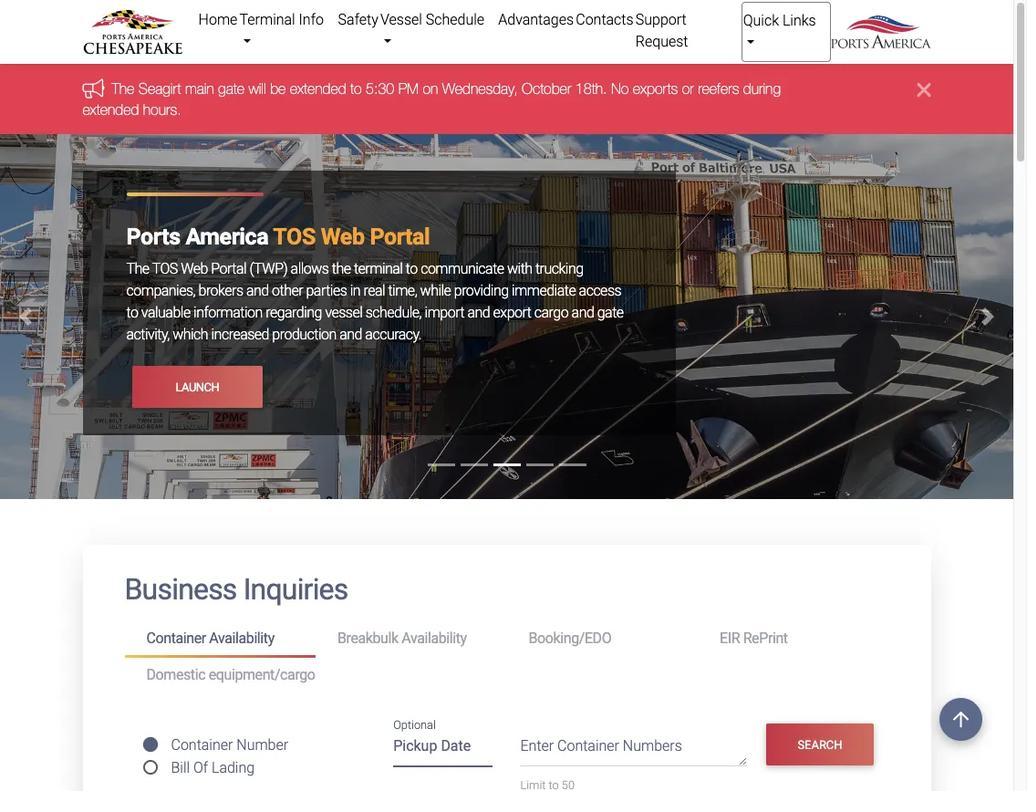 Task type: describe. For each thing, give the bounding box(es) containing it.
allows
[[291, 260, 329, 278]]

while
[[420, 282, 451, 300]]

brokers
[[199, 282, 243, 300]]

0 horizontal spatial extended
[[83, 101, 139, 118]]

information
[[194, 304, 263, 321]]

wednesday,
[[443, 81, 518, 97]]

2 horizontal spatial to
[[406, 260, 418, 278]]

bill
[[171, 760, 190, 777]]

vessel schedule link
[[380, 2, 498, 60]]

breakbulk availability
[[338, 630, 467, 647]]

close image
[[918, 79, 932, 101]]

search
[[798, 738, 843, 752]]

and down the providing
[[468, 304, 490, 321]]

activity,
[[126, 326, 170, 343]]

18th.
[[576, 81, 607, 97]]

no
[[612, 81, 629, 97]]

inquiries
[[243, 573, 348, 607]]

quick
[[744, 12, 780, 29]]

hours.
[[143, 101, 181, 118]]

time,
[[388, 282, 417, 300]]

the tos web portal (twp) allows the terminal to communicate with trucking companies,                         brokers and other parties in real time, while providing immediate access to valuable                         information regarding vessel schedule, import and export cargo and gate activity, which increased production and accuracy.
[[126, 260, 624, 343]]

import
[[425, 304, 465, 321]]

real
[[364, 282, 385, 300]]

and down access
[[572, 304, 595, 321]]

support
[[636, 11, 687, 28]]

eir reprint link
[[698, 622, 890, 656]]

quick links link
[[742, 2, 831, 62]]

contacts link
[[575, 2, 635, 38]]

domestic
[[147, 666, 206, 683]]

numbers
[[623, 738, 683, 755]]

october
[[522, 81, 572, 97]]

export
[[493, 304, 532, 321]]

launch link
[[132, 366, 263, 408]]

1 horizontal spatial extended
[[290, 81, 347, 97]]

in
[[350, 282, 361, 300]]

immediate
[[512, 282, 576, 300]]

schedule
[[426, 11, 485, 28]]

tos inside the tos web portal (twp) allows the terminal to communicate with trucking companies,                         brokers and other parties in real time, while providing immediate access to valuable                         information regarding vessel schedule, import and export cargo and gate activity, which increased production and accuracy.
[[152, 260, 178, 278]]

0 vertical spatial web
[[321, 224, 365, 250]]

or
[[683, 81, 694, 97]]

1 horizontal spatial tos
[[273, 224, 316, 250]]

other
[[272, 282, 303, 300]]

america
[[186, 224, 269, 250]]

go to top image
[[940, 698, 983, 741]]

schedule,
[[366, 304, 422, 321]]

support request link
[[635, 2, 742, 60]]

optional
[[394, 718, 436, 732]]

parties
[[306, 282, 347, 300]]

with
[[508, 260, 533, 278]]

terminal info link
[[239, 2, 337, 60]]

bullhorn image
[[83, 78, 112, 98]]

eir reprint
[[720, 630, 788, 647]]

Optional text field
[[394, 731, 493, 767]]

number
[[237, 737, 289, 754]]

container right enter
[[558, 738, 620, 755]]

terminal
[[240, 11, 295, 28]]

pm
[[399, 81, 419, 97]]

enter container numbers
[[521, 738, 683, 755]]

providing
[[454, 282, 509, 300]]

be
[[270, 81, 286, 97]]

booking/edo
[[529, 630, 612, 647]]

home
[[199, 11, 238, 28]]

advantages contacts support request
[[499, 11, 689, 50]]

accuracy.
[[365, 326, 422, 343]]

vessel
[[381, 11, 423, 28]]

contacts
[[576, 11, 634, 28]]

5:30
[[366, 81, 395, 97]]

increased
[[211, 326, 269, 343]]

advantages
[[499, 11, 574, 28]]

eir
[[720, 630, 740, 647]]

home terminal info
[[199, 11, 324, 28]]

advantages link
[[498, 2, 575, 38]]



Task type: vqa. For each thing, say whether or not it's contained in the screenshot.
rightmost PORTAL
yes



Task type: locate. For each thing, give the bounding box(es) containing it.
container for container number bill of lading
[[171, 737, 233, 754]]

container up domestic
[[147, 630, 206, 647]]

web inside the tos web portal (twp) allows the terminal to communicate with trucking companies,                         brokers and other parties in real time, while providing immediate access to valuable                         information regarding vessel schedule, import and export cargo and gate activity, which increased production and accuracy.
[[181, 260, 208, 278]]

availability up domestic equipment/cargo
[[209, 630, 275, 647]]

0 vertical spatial the
[[112, 81, 135, 97]]

availability
[[209, 630, 275, 647], [402, 630, 467, 647]]

booking/edo link
[[507, 622, 698, 656]]

domestic equipment/cargo
[[147, 666, 315, 683]]

the inside the tos web portal (twp) allows the terminal to communicate with trucking companies,                         brokers and other parties in real time, while providing immediate access to valuable                         information regarding vessel schedule, import and export cargo and gate activity, which increased production and accuracy.
[[126, 260, 149, 278]]

0 vertical spatial extended
[[290, 81, 347, 97]]

cargo
[[535, 304, 569, 321]]

and
[[246, 282, 269, 300], [468, 304, 490, 321], [572, 304, 595, 321], [340, 326, 362, 343]]

web up 'brokers'
[[181, 260, 208, 278]]

1 horizontal spatial availability
[[402, 630, 467, 647]]

which
[[173, 326, 208, 343]]

1 vertical spatial extended
[[83, 101, 139, 118]]

gate left will on the top of the page
[[218, 81, 245, 97]]

1 vertical spatial the
[[126, 260, 149, 278]]

info
[[299, 11, 324, 28]]

container availability link
[[125, 622, 316, 658]]

availability right "breakbulk"
[[402, 630, 467, 647]]

the seagirt main gate will be extended to 5:30 pm on wednesday, october 18th.  no exports or reefers during extended hours.
[[83, 81, 781, 118]]

0 horizontal spatial availability
[[209, 630, 275, 647]]

home link
[[198, 2, 239, 38]]

gate inside the seagirt main gate will be extended to 5:30 pm on wednesday, october 18th.  no exports or reefers during extended hours.
[[218, 81, 245, 97]]

the seagirt main gate will be extended to 5:30 pm on wednesday, october 18th.  no exports or reefers during extended hours. link
[[83, 81, 781, 118]]

ports
[[126, 224, 180, 250]]

valuable
[[141, 304, 190, 321]]

0 horizontal spatial web
[[181, 260, 208, 278]]

availability for container availability
[[209, 630, 275, 647]]

companies,
[[126, 282, 195, 300]]

2 availability from the left
[[402, 630, 467, 647]]

the for seagirt
[[112, 81, 135, 97]]

container number bill of lading
[[171, 737, 289, 777]]

during
[[744, 81, 781, 97]]

and down the vessel on the left top
[[340, 326, 362, 343]]

trucking
[[536, 260, 584, 278]]

(twp)
[[250, 260, 288, 278]]

regarding
[[266, 304, 322, 321]]

the inside the seagirt main gate will be extended to 5:30 pm on wednesday, october 18th.  no exports or reefers during extended hours.
[[112, 81, 135, 97]]

equipment/cargo
[[209, 666, 315, 683]]

the up companies,
[[126, 260, 149, 278]]

to left 5:30
[[351, 81, 362, 97]]

domestic equipment/cargo link
[[125, 658, 890, 692]]

1 vertical spatial portal
[[211, 260, 247, 278]]

availability inside the breakbulk availability link
[[402, 630, 467, 647]]

terminal
[[354, 260, 403, 278]]

1 availability from the left
[[209, 630, 275, 647]]

tos up companies,
[[152, 260, 178, 278]]

safety vessel schedule
[[338, 11, 485, 28]]

reefers
[[698, 81, 740, 97]]

0 horizontal spatial portal
[[211, 260, 247, 278]]

of
[[193, 760, 208, 777]]

1 vertical spatial web
[[181, 260, 208, 278]]

availability for breakbulk availability
[[402, 630, 467, 647]]

gate down access
[[598, 304, 624, 321]]

the for tos
[[126, 260, 149, 278]]

business
[[125, 573, 237, 607]]

ports america tos web portal
[[126, 224, 430, 250]]

enter
[[521, 738, 554, 755]]

portal
[[370, 224, 430, 250], [211, 260, 247, 278]]

1 vertical spatial tos
[[152, 260, 178, 278]]

lading
[[212, 760, 255, 777]]

web up the
[[321, 224, 365, 250]]

availability inside container availability link
[[209, 630, 275, 647]]

the
[[112, 81, 135, 97], [126, 260, 149, 278]]

extended
[[290, 81, 347, 97], [83, 101, 139, 118]]

on
[[423, 81, 439, 97]]

search button
[[767, 724, 874, 766]]

communicate
[[421, 260, 504, 278]]

breakbulk availability link
[[316, 622, 507, 656]]

links
[[783, 12, 817, 29]]

safety link
[[337, 2, 380, 38]]

0 vertical spatial portal
[[370, 224, 430, 250]]

exports
[[633, 81, 678, 97]]

0 horizontal spatial to
[[126, 304, 138, 321]]

container inside container number bill of lading
[[171, 737, 233, 754]]

container
[[147, 630, 206, 647], [171, 737, 233, 754], [558, 738, 620, 755]]

extended right be at the left top of page
[[290, 81, 347, 97]]

business inquiries
[[125, 573, 348, 607]]

portal up 'brokers'
[[211, 260, 247, 278]]

to up activity,
[[126, 304, 138, 321]]

safety
[[338, 11, 379, 28]]

1 vertical spatial to
[[406, 260, 418, 278]]

quick links
[[744, 12, 817, 29]]

the seagirt main gate will be extended to 5:30 pm on wednesday, october 18th.  no exports or reefers during extended hours. alert
[[0, 64, 1014, 134]]

to inside the seagirt main gate will be extended to 5:30 pm on wednesday, october 18th.  no exports or reefers during extended hours.
[[351, 81, 362, 97]]

1 vertical spatial gate
[[598, 304, 624, 321]]

1 horizontal spatial web
[[321, 224, 365, 250]]

main
[[185, 81, 214, 97]]

0 horizontal spatial tos
[[152, 260, 178, 278]]

to
[[351, 81, 362, 97], [406, 260, 418, 278], [126, 304, 138, 321]]

to up time,
[[406, 260, 418, 278]]

web
[[321, 224, 365, 250], [181, 260, 208, 278]]

and down (twp)
[[246, 282, 269, 300]]

1 horizontal spatial portal
[[370, 224, 430, 250]]

Enter Container Numbers text field
[[521, 736, 748, 767]]

0 horizontal spatial gate
[[218, 81, 245, 97]]

launch
[[176, 380, 219, 394]]

0 vertical spatial tos
[[273, 224, 316, 250]]

request
[[636, 33, 689, 50]]

1 horizontal spatial gate
[[598, 304, 624, 321]]

vessel
[[325, 304, 363, 321]]

breakbulk
[[338, 630, 399, 647]]

1 horizontal spatial to
[[351, 81, 362, 97]]

access
[[579, 282, 622, 300]]

extended down the bullhorn 'icon'
[[83, 101, 139, 118]]

container availability
[[147, 630, 275, 647]]

2 vertical spatial to
[[126, 304, 138, 321]]

the left seagirt
[[112, 81, 135, 97]]

container for container availability
[[147, 630, 206, 647]]

tos up allows
[[273, 224, 316, 250]]

portal up terminal
[[370, 224, 430, 250]]

0 vertical spatial gate
[[218, 81, 245, 97]]

tos web portal image
[[0, 134, 1014, 572]]

seagirt
[[139, 81, 181, 97]]

the
[[332, 260, 351, 278]]

tos
[[273, 224, 316, 250], [152, 260, 178, 278]]

gate inside the tos web portal (twp) allows the terminal to communicate with trucking companies,                         brokers and other parties in real time, while providing immediate access to valuable                         information regarding vessel schedule, import and export cargo and gate activity, which increased production and accuracy.
[[598, 304, 624, 321]]

container up of
[[171, 737, 233, 754]]

portal inside the tos web portal (twp) allows the terminal to communicate with trucking companies,                         brokers and other parties in real time, while providing immediate access to valuable                         information regarding vessel schedule, import and export cargo and gate activity, which increased production and accuracy.
[[211, 260, 247, 278]]

0 vertical spatial to
[[351, 81, 362, 97]]

reprint
[[744, 630, 788, 647]]

production
[[272, 326, 337, 343]]



